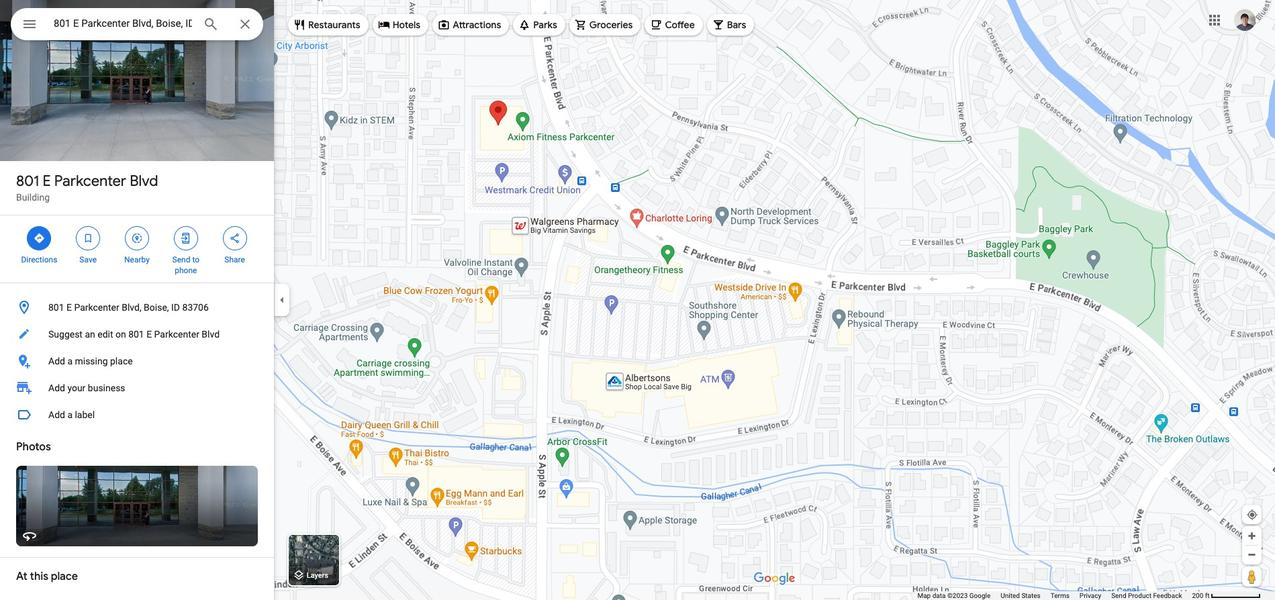 Task type: describe. For each thing, give the bounding box(es) containing it.
parks
[[533, 19, 557, 31]]

map
[[917, 592, 931, 600]]

200 ft button
[[1192, 592, 1261, 600]]

google maps element
[[0, 0, 1275, 600]]

restaurants button
[[288, 9, 368, 41]]

suggest an edit on 801 e parkcenter blvd
[[48, 329, 220, 340]]

coffee
[[665, 19, 695, 31]]

add a label button
[[0, 402, 274, 428]]

this
[[30, 570, 48, 583]]

label
[[75, 410, 95, 420]]

terms
[[1051, 592, 1070, 600]]

801 e parkcenter blvd, boise, id 83706
[[48, 302, 209, 313]]

your
[[67, 383, 86, 393]]

a for label
[[67, 410, 73, 420]]

at this place
[[16, 570, 78, 583]]

zoom in image
[[1247, 531, 1257, 541]]

terms button
[[1051, 592, 1070, 600]]

privacy
[[1080, 592, 1101, 600]]

save
[[79, 255, 97, 265]]

groceries button
[[569, 9, 641, 41]]

map data ©2023 google
[[917, 592, 991, 600]]

at
[[16, 570, 27, 583]]

0 horizontal spatial place
[[51, 570, 78, 583]]


[[180, 231, 192, 246]]

attractions button
[[433, 9, 509, 41]]

boise,
[[144, 302, 169, 313]]

business
[[88, 383, 125, 393]]

801 for blvd
[[16, 172, 39, 191]]

parkcenter for blvd
[[54, 172, 126, 191]]

data
[[932, 592, 946, 600]]

product
[[1128, 592, 1152, 600]]

2 horizontal spatial 801
[[128, 329, 144, 340]]

801 for blvd,
[[48, 302, 64, 313]]

bars button
[[707, 9, 754, 41]]

share
[[224, 255, 245, 265]]

add a missing place button
[[0, 348, 274, 375]]

e for blvd
[[43, 172, 51, 191]]

send for send product feedback
[[1111, 592, 1126, 600]]

add for add your business
[[48, 383, 65, 393]]

suggest an edit on 801 e parkcenter blvd button
[[0, 321, 274, 348]]

coffee button
[[645, 9, 703, 41]]

show street view coverage image
[[1242, 567, 1262, 587]]

to
[[192, 255, 199, 265]]

hotels
[[393, 19, 420, 31]]

id
[[171, 302, 180, 313]]

add for add a label
[[48, 410, 65, 420]]

restaurants
[[308, 19, 360, 31]]

ft
[[1205, 592, 1210, 600]]

united
[[1001, 592, 1020, 600]]

blvd inside 801 e parkcenter blvd building
[[130, 172, 158, 191]]

phone
[[175, 266, 197, 275]]

send to phone
[[172, 255, 199, 275]]

edit
[[97, 329, 113, 340]]

collapse side panel image
[[275, 293, 289, 308]]

200 ft
[[1192, 592, 1210, 600]]

200
[[1192, 592, 1203, 600]]

send for send to phone
[[172, 255, 190, 265]]

801 E Parkcenter Blvd, Boise, ID 83706 field
[[11, 8, 263, 40]]



Task type: locate. For each thing, give the bounding box(es) containing it.
add your business
[[48, 383, 125, 393]]

add left label
[[48, 410, 65, 420]]

suggest
[[48, 329, 83, 340]]

google account: nolan park  
(nolan.park@adept.ai) image
[[1234, 9, 1256, 31]]

1 vertical spatial blvd
[[202, 329, 220, 340]]

2 vertical spatial add
[[48, 410, 65, 420]]

1 vertical spatial 801
[[48, 302, 64, 313]]

groceries
[[589, 19, 633, 31]]


[[131, 231, 143, 246]]

parkcenter inside 801 e parkcenter blvd, boise, id 83706 button
[[74, 302, 119, 313]]

0 horizontal spatial e
[[43, 172, 51, 191]]

801 e parkcenter blvd main content
[[0, 0, 274, 600]]

footer
[[917, 592, 1192, 600]]

send product feedback button
[[1111, 592, 1182, 600]]

show your location image
[[1246, 509, 1258, 521]]

send up "phone"
[[172, 255, 190, 265]]

add for add a missing place
[[48, 356, 65, 367]]

1 vertical spatial a
[[67, 410, 73, 420]]

blvd down 83706
[[202, 329, 220, 340]]


[[21, 15, 38, 34]]

footer containing map data ©2023 google
[[917, 592, 1192, 600]]

801 inside 801 e parkcenter blvd building
[[16, 172, 39, 191]]

add your business link
[[0, 375, 274, 402]]

2 vertical spatial e
[[146, 329, 152, 340]]

0 vertical spatial a
[[67, 356, 73, 367]]

google
[[969, 592, 991, 600]]

zoom out image
[[1247, 550, 1257, 560]]

1 horizontal spatial e
[[67, 302, 72, 313]]

attractions
[[453, 19, 501, 31]]

0 vertical spatial 801
[[16, 172, 39, 191]]

1 add from the top
[[48, 356, 65, 367]]

none field inside 801 e parkcenter blvd, boise, id 83706 field
[[54, 15, 192, 32]]

e
[[43, 172, 51, 191], [67, 302, 72, 313], [146, 329, 152, 340]]

on
[[115, 329, 126, 340]]

2 vertical spatial parkcenter
[[154, 329, 199, 340]]

1 vertical spatial add
[[48, 383, 65, 393]]

parkcenter down id
[[154, 329, 199, 340]]

e down boise,
[[146, 329, 152, 340]]

801 up building
[[16, 172, 39, 191]]

None field
[[54, 15, 192, 32]]

a inside button
[[67, 356, 73, 367]]

actions for 801 e parkcenter blvd region
[[0, 216, 274, 283]]

send inside 'send to phone'
[[172, 255, 190, 265]]

place right this
[[51, 570, 78, 583]]

0 vertical spatial send
[[172, 255, 190, 265]]

place
[[110, 356, 133, 367], [51, 570, 78, 583]]

1 vertical spatial place
[[51, 570, 78, 583]]

add inside button
[[48, 410, 65, 420]]

parkcenter for blvd,
[[74, 302, 119, 313]]

a inside add a label button
[[67, 410, 73, 420]]

0 horizontal spatial send
[[172, 255, 190, 265]]

0 vertical spatial e
[[43, 172, 51, 191]]

add left the your
[[48, 383, 65, 393]]

2 horizontal spatial e
[[146, 329, 152, 340]]

801 e parkcenter blvd building
[[16, 172, 158, 203]]

e inside 801 e parkcenter blvd building
[[43, 172, 51, 191]]

united states button
[[1001, 592, 1041, 600]]

united states
[[1001, 592, 1041, 600]]

a left label
[[67, 410, 73, 420]]

parkcenter
[[54, 172, 126, 191], [74, 302, 119, 313], [154, 329, 199, 340]]

a
[[67, 356, 73, 367], [67, 410, 73, 420]]

send left product
[[1111, 592, 1126, 600]]

place inside button
[[110, 356, 133, 367]]

801 e parkcenter blvd, boise, id 83706 button
[[0, 294, 274, 321]]

feedback
[[1153, 592, 1182, 600]]

0 vertical spatial parkcenter
[[54, 172, 126, 191]]

parkcenter up "an"
[[74, 302, 119, 313]]

1 horizontal spatial 801
[[48, 302, 64, 313]]

1 horizontal spatial send
[[1111, 592, 1126, 600]]

blvd up  on the left of the page
[[130, 172, 158, 191]]

2 add from the top
[[48, 383, 65, 393]]

2 a from the top
[[67, 410, 73, 420]]

missing
[[75, 356, 108, 367]]

1 horizontal spatial blvd
[[202, 329, 220, 340]]

2 vertical spatial 801
[[128, 329, 144, 340]]

parks button
[[513, 9, 565, 41]]

1 horizontal spatial place
[[110, 356, 133, 367]]

building
[[16, 192, 50, 203]]

an
[[85, 329, 95, 340]]

add a label
[[48, 410, 95, 420]]

1 vertical spatial e
[[67, 302, 72, 313]]

a for missing
[[67, 356, 73, 367]]

parkcenter inside 801 e parkcenter blvd building
[[54, 172, 126, 191]]

0 vertical spatial blvd
[[130, 172, 158, 191]]

0 vertical spatial place
[[110, 356, 133, 367]]

states
[[1022, 592, 1041, 600]]

blvd,
[[122, 302, 141, 313]]

e for blvd,
[[67, 302, 72, 313]]

801
[[16, 172, 39, 191], [48, 302, 64, 313], [128, 329, 144, 340]]

bars
[[727, 19, 746, 31]]

3 add from the top
[[48, 410, 65, 420]]

blvd
[[130, 172, 158, 191], [202, 329, 220, 340]]

blvd inside suggest an edit on 801 e parkcenter blvd button
[[202, 329, 220, 340]]

83706
[[182, 302, 209, 313]]

parkcenter inside suggest an edit on 801 e parkcenter blvd button
[[154, 329, 199, 340]]


[[82, 231, 94, 246]]

 search field
[[11, 8, 263, 43]]

place down on
[[110, 356, 133, 367]]

send product feedback
[[1111, 592, 1182, 600]]

layers
[[307, 572, 328, 580]]


[[229, 231, 241, 246]]

1 a from the top
[[67, 356, 73, 367]]

0 horizontal spatial 801
[[16, 172, 39, 191]]

0 vertical spatial add
[[48, 356, 65, 367]]

parkcenter up 
[[54, 172, 126, 191]]

801 up 'suggest'
[[48, 302, 64, 313]]

nearby
[[124, 255, 150, 265]]

privacy button
[[1080, 592, 1101, 600]]

e up 'suggest'
[[67, 302, 72, 313]]

send
[[172, 255, 190, 265], [1111, 592, 1126, 600]]

footer inside google maps "element"
[[917, 592, 1192, 600]]

801 right on
[[128, 329, 144, 340]]


[[33, 231, 45, 246]]

directions
[[21, 255, 57, 265]]

add
[[48, 356, 65, 367], [48, 383, 65, 393], [48, 410, 65, 420]]

0 horizontal spatial blvd
[[130, 172, 158, 191]]

a left missing
[[67, 356, 73, 367]]

add down 'suggest'
[[48, 356, 65, 367]]

add inside button
[[48, 356, 65, 367]]

hotels button
[[372, 9, 428, 41]]

©2023
[[947, 592, 968, 600]]

e up building
[[43, 172, 51, 191]]

1 vertical spatial parkcenter
[[74, 302, 119, 313]]

1 vertical spatial send
[[1111, 592, 1126, 600]]

add a missing place
[[48, 356, 133, 367]]

send inside button
[[1111, 592, 1126, 600]]

photos
[[16, 440, 51, 454]]

 button
[[11, 8, 48, 43]]



Task type: vqa. For each thing, say whether or not it's contained in the screenshot.


